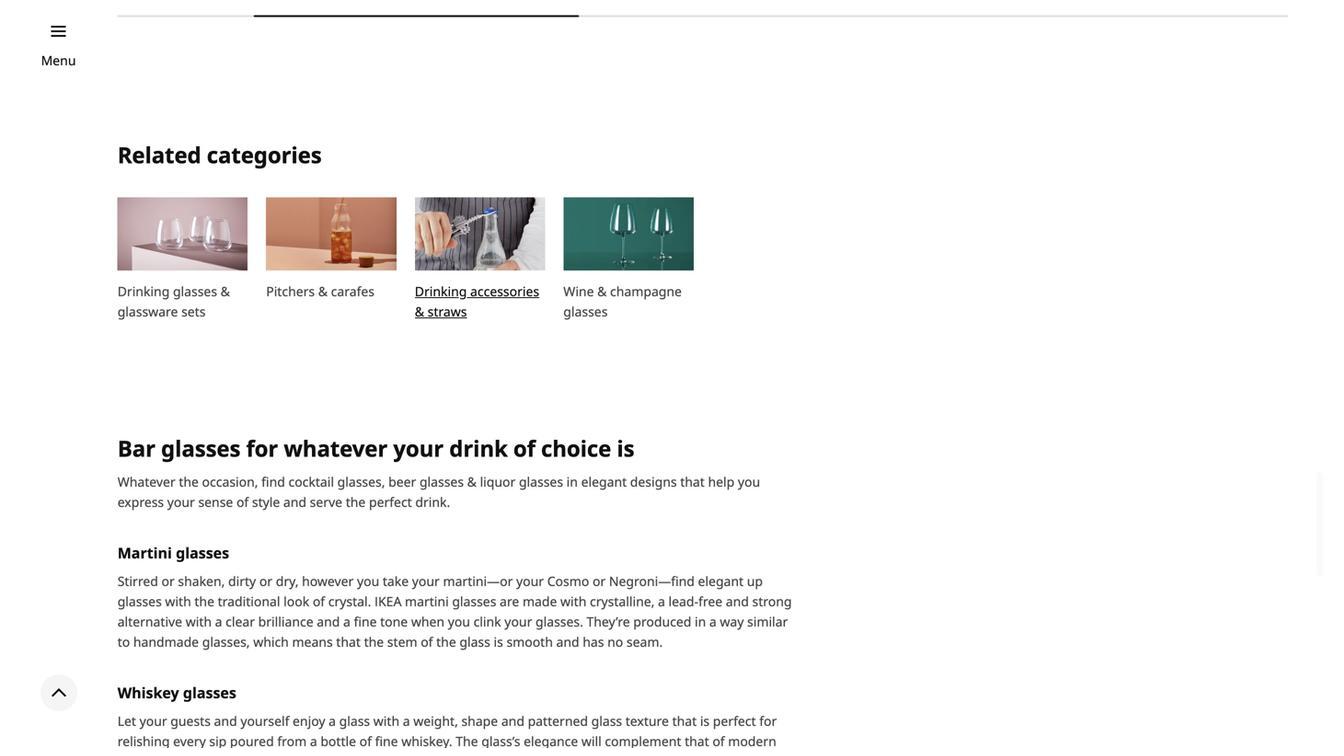Task type: vqa. For each thing, say whether or not it's contained in the screenshot.
the top is
yes



Task type: locate. For each thing, give the bounding box(es) containing it.
glass up bottle
[[339, 712, 370, 730]]

the down shaken,
[[195, 592, 214, 610]]

categories
[[207, 140, 322, 170]]

0 vertical spatial fine
[[354, 613, 377, 630]]

drinking inside drinking glasses & glassware sets
[[118, 283, 170, 300]]

0 horizontal spatial glasses,
[[202, 633, 250, 650]]

glassware
[[118, 303, 178, 320]]

& inside drinking glasses & glassware sets
[[221, 283, 230, 300]]

of
[[513, 433, 536, 463], [236, 493, 249, 511], [313, 592, 325, 610], [421, 633, 433, 650], [360, 732, 372, 748], [713, 732, 725, 748]]

1 vertical spatial is
[[494, 633, 503, 650]]

brilliance
[[258, 613, 313, 630]]

pitchers & carafes link
[[266, 197, 396, 322]]

drinking glasses & glassware sets image
[[118, 197, 248, 271]]

fine inside stirred or shaken, dirty or dry, however you take your martini—or your cosmo or negroni—find elegant up glasses with the traditional look of crystal. ikea martini glasses are made with crystalline, a lead-free and strong alternative with a clear brilliance and a fine tone when you clink your glasses. they're produced in a way similar to handmade glasses, which means that the stem of the glass is smooth and has no seam.
[[354, 613, 377, 630]]

1 horizontal spatial drinking
[[415, 283, 467, 300]]

with
[[165, 592, 191, 610], [561, 592, 587, 610], [186, 613, 212, 630], [373, 712, 400, 730]]

with down cosmo
[[561, 592, 587, 610]]

glass's
[[482, 732, 520, 748]]

seam.
[[627, 633, 663, 650]]

you up crystal.
[[357, 572, 379, 590]]

glasses, down clear
[[202, 633, 250, 650]]

2 vertical spatial is
[[700, 712, 710, 730]]

your up the beer
[[393, 433, 444, 463]]

0 horizontal spatial is
[[494, 633, 503, 650]]

0 horizontal spatial or
[[161, 572, 175, 590]]

related
[[118, 140, 201, 170]]

menu
[[41, 52, 76, 69]]

you left 'clink'
[[448, 613, 470, 630]]

1 horizontal spatial is
[[617, 433, 634, 463]]

a left clear
[[215, 613, 222, 630]]

navigation
[[99, 197, 1307, 359]]

0 horizontal spatial in
[[567, 473, 578, 490]]

glasses up sets
[[173, 283, 217, 300]]

stirred or shaken, dirty or dry, however you take your martini—or your cosmo or negroni—find elegant up glasses with the traditional look of crystal. ikea martini glasses are made with crystalline, a lead-free and strong alternative with a clear brilliance and a fine tone when you clink your glasses. they're produced in a way similar to handmade glasses, which means that the stem of the glass is smooth and has no seam.
[[118, 572, 792, 650]]

0 vertical spatial you
[[738, 473, 760, 490]]

of left style
[[236, 493, 249, 511]]

sip
[[209, 732, 227, 748]]

1 horizontal spatial or
[[259, 572, 272, 590]]

the
[[179, 473, 199, 490], [346, 493, 366, 511], [195, 592, 214, 610], [364, 633, 384, 650], [436, 633, 456, 650]]

1 horizontal spatial glasses,
[[337, 473, 385, 490]]

& left pitchers
[[221, 283, 230, 300]]

occasion,
[[202, 473, 258, 490]]

0 horizontal spatial perfect
[[369, 493, 412, 511]]

are
[[500, 592, 519, 610]]

that right the means
[[336, 633, 361, 650]]

glasses inside wine & champagne glasses
[[564, 303, 608, 320]]

shaken,
[[178, 572, 225, 590]]

1 or from the left
[[161, 572, 175, 590]]

glass down 'clink'
[[460, 633, 490, 650]]

0 horizontal spatial elegant
[[581, 473, 627, 490]]

glasses right liquor
[[519, 473, 563, 490]]

related categories
[[118, 140, 322, 170]]

2 drinking from the left
[[415, 283, 467, 300]]

similar
[[747, 613, 788, 630]]

from
[[277, 732, 307, 748]]

or up crystalline,
[[593, 572, 606, 590]]

in inside stirred or shaken, dirty or dry, however you take your martini—or your cosmo or negroni—find elegant up glasses with the traditional look of crystal. ikea martini glasses are made with crystalline, a lead-free and strong alternative with a clear brilliance and a fine tone when you clink your glasses. they're produced in a way similar to handmade glasses, which means that the stem of the glass is smooth and has no seam.
[[695, 613, 706, 630]]

drink
[[449, 433, 508, 463]]

1 vertical spatial in
[[695, 613, 706, 630]]

scrollbar
[[118, 2, 1288, 30]]

the right the serve at the bottom of the page
[[346, 493, 366, 511]]

1 horizontal spatial perfect
[[713, 712, 756, 730]]

weight,
[[413, 712, 458, 730]]

0 vertical spatial elegant
[[581, 473, 627, 490]]

glasses down 'wine'
[[564, 303, 608, 320]]

perfect
[[369, 493, 412, 511], [713, 712, 756, 730]]

to
[[118, 633, 130, 650]]

drinking accessories & straws link
[[415, 197, 545, 322]]

your inside whatever the occasion, find cocktail glasses, beer glasses & liquor glasses in elegant designs that help you express your sense of style and serve the perfect drink.
[[167, 493, 195, 511]]

1 vertical spatial you
[[357, 572, 379, 590]]

with left weight, in the left of the page
[[373, 712, 400, 730]]

you right help
[[738, 473, 760, 490]]

fine
[[354, 613, 377, 630], [375, 732, 398, 748]]

drinking inside the drinking accessories & straws
[[415, 283, 467, 300]]

in down choice
[[567, 473, 578, 490]]

drinking up glassware
[[118, 283, 170, 300]]

with inside let your guests and yourself enjoy a glass with a weight, shape and patterned glass texture that is perfect for relishing every sip poured from a bottle of fine whiskey. the glass's elegance will complement that of moder
[[373, 712, 400, 730]]

glass up will
[[591, 712, 622, 730]]

1 horizontal spatial glass
[[460, 633, 490, 650]]

glass
[[460, 633, 490, 650], [339, 712, 370, 730], [591, 712, 622, 730]]

martini—or
[[443, 572, 513, 590]]

fine down crystal.
[[354, 613, 377, 630]]

a left way at the right
[[709, 613, 717, 630]]

& left the straws
[[415, 303, 424, 320]]

elegance
[[524, 732, 578, 748]]

2 horizontal spatial is
[[700, 712, 710, 730]]

that
[[680, 473, 705, 490], [336, 633, 361, 650], [672, 712, 697, 730], [685, 732, 709, 748]]

of right bottle
[[360, 732, 372, 748]]

dry,
[[276, 572, 299, 590]]

& left liquor
[[467, 473, 477, 490]]

drinking accessories & straws
[[415, 283, 539, 320]]

and up sip
[[214, 712, 237, 730]]

0 horizontal spatial for
[[246, 433, 278, 463]]

0 vertical spatial in
[[567, 473, 578, 490]]

whatever
[[118, 473, 175, 490]]

your up martini
[[412, 572, 440, 590]]

2 or from the left
[[259, 572, 272, 590]]

glasses, down bar glasses for whatever your drink of choice is
[[337, 473, 385, 490]]

0 vertical spatial perfect
[[369, 493, 412, 511]]

perfect inside let your guests and yourself enjoy a glass with a weight, shape and patterned glass texture that is perfect for relishing every sip poured from a bottle of fine whiskey. the glass's elegance will complement that of moder
[[713, 712, 756, 730]]

handmade
[[133, 633, 199, 650]]

1 vertical spatial fine
[[375, 732, 398, 748]]

1 vertical spatial glasses,
[[202, 633, 250, 650]]

you inside whatever the occasion, find cocktail glasses, beer glasses & liquor glasses in elegant designs that help you express your sense of style and serve the perfect drink.
[[738, 473, 760, 490]]

glasses inside drinking glasses & glassware sets
[[173, 283, 217, 300]]

glasses down the stirred
[[118, 592, 162, 610]]

perfect down the beer
[[369, 493, 412, 511]]

glasses, inside stirred or shaken, dirty or dry, however you take your martini—or your cosmo or negroni—find elegant up glasses with the traditional look of crystal. ikea martini glasses are made with crystalline, a lead-free and strong alternative with a clear brilliance and a fine tone when you clink your glasses. they're produced in a way similar to handmade glasses, which means that the stem of the glass is smooth and has no seam.
[[202, 633, 250, 650]]

that right texture
[[672, 712, 697, 730]]

1 drinking from the left
[[118, 283, 170, 300]]

wine & champagne glasses
[[564, 283, 682, 320]]

elegant up free
[[698, 572, 744, 590]]

pitchers
[[266, 283, 315, 300]]

is inside stirred or shaken, dirty or dry, however you take your martini—or your cosmo or negroni—find elegant up glasses with the traditional look of crystal. ikea martini glasses are made with crystalline, a lead-free and strong alternative with a clear brilliance and a fine tone when you clink your glasses. they're produced in a way similar to handmade glasses, which means that the stem of the glass is smooth and has no seam.
[[494, 633, 503, 650]]

is down 'clink'
[[494, 633, 503, 650]]

is up designs
[[617, 433, 634, 463]]

your up made
[[516, 572, 544, 590]]

elegant down choice
[[581, 473, 627, 490]]

you
[[738, 473, 760, 490], [357, 572, 379, 590], [448, 613, 470, 630]]

1 horizontal spatial you
[[448, 613, 470, 630]]

a
[[658, 592, 665, 610], [215, 613, 222, 630], [343, 613, 351, 630], [709, 613, 717, 630], [329, 712, 336, 730], [403, 712, 410, 730], [310, 732, 317, 748]]

pitchers & carafes
[[266, 283, 375, 300]]

&
[[221, 283, 230, 300], [318, 283, 328, 300], [597, 283, 607, 300], [415, 303, 424, 320], [467, 473, 477, 490]]

your left sense
[[167, 493, 195, 511]]

0 horizontal spatial drinking
[[118, 283, 170, 300]]

the up sense
[[179, 473, 199, 490]]

1 vertical spatial elegant
[[698, 572, 744, 590]]

smooth
[[507, 633, 553, 650]]

2 vertical spatial you
[[448, 613, 470, 630]]

your inside let your guests and yourself enjoy a glass with a weight, shape and patterned glass texture that is perfect for relishing every sip poured from a bottle of fine whiskey. the glass's elegance will complement that of moder
[[140, 712, 167, 730]]

with down shaken,
[[165, 592, 191, 610]]

1 horizontal spatial elegant
[[698, 572, 744, 590]]

help
[[708, 473, 735, 490]]

bar
[[118, 433, 155, 463]]

2 horizontal spatial you
[[738, 473, 760, 490]]

and
[[283, 493, 307, 511], [726, 592, 749, 610], [317, 613, 340, 630], [556, 633, 579, 650], [214, 712, 237, 730], [501, 712, 525, 730]]

drinking up the straws
[[415, 283, 467, 300]]

3 or from the left
[[593, 572, 606, 590]]

0 vertical spatial is
[[617, 433, 634, 463]]

which
[[253, 633, 289, 650]]

& left carafes
[[318, 283, 328, 300]]

poured
[[230, 732, 274, 748]]

& right 'wine'
[[597, 283, 607, 300]]

2 horizontal spatial or
[[593, 572, 606, 590]]

0 vertical spatial for
[[246, 433, 278, 463]]

serve
[[310, 493, 342, 511]]

a up bottle
[[329, 712, 336, 730]]

fine left whiskey.
[[375, 732, 398, 748]]

1 horizontal spatial for
[[759, 712, 777, 730]]

sets
[[181, 303, 206, 320]]

for
[[246, 433, 278, 463], [759, 712, 777, 730]]

& inside whatever the occasion, find cocktail glasses, beer glasses & liquor glasses in elegant designs that help you express your sense of style and serve the perfect drink.
[[467, 473, 477, 490]]

straws
[[428, 303, 467, 320]]

0 vertical spatial glasses,
[[337, 473, 385, 490]]

wine & champagne glasses image
[[564, 197, 694, 271]]

alternative
[[118, 613, 182, 630]]

in down free
[[695, 613, 706, 630]]

is right texture
[[700, 712, 710, 730]]

the left stem
[[364, 633, 384, 650]]

or left dry,
[[259, 572, 272, 590]]

the
[[456, 732, 478, 748]]

that left help
[[680, 473, 705, 490]]

drinking
[[118, 283, 170, 300], [415, 283, 467, 300]]

elegant
[[581, 473, 627, 490], [698, 572, 744, 590]]

and down cocktail
[[283, 493, 307, 511]]

every
[[173, 732, 206, 748]]

perfect inside whatever the occasion, find cocktail glasses, beer glasses & liquor glasses in elegant designs that help you express your sense of style and serve the perfect drink.
[[369, 493, 412, 511]]

or down martini glasses
[[161, 572, 175, 590]]

perfect right texture
[[713, 712, 756, 730]]

accessories
[[470, 283, 539, 300]]

look
[[284, 592, 309, 610]]

negroni—find
[[609, 572, 695, 590]]

express
[[118, 493, 164, 511]]

drinking glasses & glassware sets
[[118, 283, 230, 320]]

the down when
[[436, 633, 456, 650]]

your up 'relishing' at the bottom of page
[[140, 712, 167, 730]]

& inside wine & champagne glasses
[[597, 283, 607, 300]]

1 vertical spatial for
[[759, 712, 777, 730]]

0 horizontal spatial glass
[[339, 712, 370, 730]]

enjoy
[[293, 712, 325, 730]]

relishing
[[118, 732, 170, 748]]

1 horizontal spatial in
[[695, 613, 706, 630]]

no
[[608, 633, 623, 650]]

1 vertical spatial perfect
[[713, 712, 756, 730]]

elegant inside stirred or shaken, dirty or dry, however you take your martini—or your cosmo or negroni—find elegant up glasses with the traditional look of crystal. ikea martini glasses are made with crystalline, a lead-free and strong alternative with a clear brilliance and a fine tone when you clink your glasses. they're produced in a way similar to handmade glasses, which means that the stem of the glass is smooth and has no seam.
[[698, 572, 744, 590]]

is inside let your guests and yourself enjoy a glass with a weight, shape and patterned glass texture that is perfect for relishing every sip poured from a bottle of fine whiskey. the glass's elegance will complement that of moder
[[700, 712, 710, 730]]



Task type: describe. For each thing, give the bounding box(es) containing it.
produced
[[633, 613, 691, 630]]

elegant inside whatever the occasion, find cocktail glasses, beer glasses & liquor glasses in elegant designs that help you express your sense of style and serve the perfect drink.
[[581, 473, 627, 490]]

texture
[[626, 712, 669, 730]]

and inside whatever the occasion, find cocktail glasses, beer glasses & liquor glasses in elegant designs that help you express your sense of style and serve the perfect drink.
[[283, 493, 307, 511]]

clear
[[226, 613, 255, 630]]

liquor
[[480, 473, 516, 490]]

martini
[[405, 592, 449, 610]]

that inside whatever the occasion, find cocktail glasses, beer glasses & liquor glasses in elegant designs that help you express your sense of style and serve the perfect drink.
[[680, 473, 705, 490]]

a up produced
[[658, 592, 665, 610]]

glasses.
[[536, 613, 583, 630]]

take
[[383, 572, 409, 590]]

pitchers & carafes image
[[266, 197, 396, 271]]

whiskey
[[118, 683, 179, 702]]

stem
[[387, 633, 417, 650]]

clink
[[474, 613, 501, 630]]

when
[[411, 613, 445, 630]]

0 horizontal spatial you
[[357, 572, 379, 590]]

fine inside let your guests and yourself enjoy a glass with a weight, shape and patterned glass texture that is perfect for relishing every sip poured from a bottle of fine whiskey. the glass's elegance will complement that of moder
[[375, 732, 398, 748]]

with up handmade
[[186, 613, 212, 630]]

crystal.
[[328, 592, 371, 610]]

tone
[[380, 613, 408, 630]]

of inside whatever the occasion, find cocktail glasses, beer glasses & liquor glasses in elegant designs that help you express your sense of style and serve the perfect drink.
[[236, 493, 249, 511]]

and up way at the right
[[726, 592, 749, 610]]

crystalline,
[[590, 592, 655, 610]]

navigation containing drinking glasses & glassware sets
[[99, 197, 1307, 359]]

wine
[[564, 283, 594, 300]]

means
[[292, 633, 333, 650]]

whiskey.
[[401, 732, 452, 748]]

choice
[[541, 433, 611, 463]]

bottle
[[321, 732, 356, 748]]

sense
[[198, 493, 233, 511]]

glasses up drink.
[[420, 473, 464, 490]]

ikea
[[375, 592, 402, 610]]

menu button
[[41, 51, 76, 71]]

2 horizontal spatial glass
[[591, 712, 622, 730]]

patterned
[[528, 712, 588, 730]]

traditional
[[218, 592, 280, 610]]

whatever the occasion, find cocktail glasses, beer glasses & liquor glasses in elegant designs that help you express your sense of style and serve the perfect drink.
[[118, 473, 760, 511]]

cocktail
[[288, 473, 334, 490]]

strong
[[752, 592, 792, 610]]

a down crystal.
[[343, 613, 351, 630]]

glasses up guests
[[183, 683, 236, 702]]

martini glasses
[[118, 543, 229, 563]]

let your guests and yourself enjoy a glass with a weight, shape and patterned glass texture that is perfect for relishing every sip poured from a bottle of fine whiskey. the glass's elegance will complement that of moder
[[118, 712, 784, 748]]

of up liquor
[[513, 433, 536, 463]]

a down enjoy in the left bottom of the page
[[310, 732, 317, 748]]

dirty
[[228, 572, 256, 590]]

glasses down martini—or at the left bottom of the page
[[452, 592, 496, 610]]

drinking glasses & glassware sets link
[[118, 197, 248, 322]]

free
[[699, 592, 723, 610]]

in inside whatever the occasion, find cocktail glasses, beer glasses & liquor glasses in elegant designs that help you express your sense of style and serve the perfect drink.
[[567, 473, 578, 490]]

style
[[252, 493, 280, 511]]

of down when
[[421, 633, 433, 650]]

bar glasses for whatever your drink of choice is
[[118, 433, 634, 463]]

of right complement
[[713, 732, 725, 748]]

guests
[[171, 712, 211, 730]]

martini
[[118, 543, 172, 563]]

for inside let your guests and yourself enjoy a glass with a weight, shape and patterned glass texture that is perfect for relishing every sip poured from a bottle of fine whiskey. the glass's elegance will complement that of moder
[[759, 712, 777, 730]]

however
[[302, 572, 354, 590]]

whatever
[[284, 433, 388, 463]]

glasses up shaken,
[[176, 543, 229, 563]]

wine & champagne glasses link
[[564, 197, 694, 322]]

your down are
[[505, 613, 532, 630]]

stirred
[[118, 572, 158, 590]]

and down glasses.
[[556, 633, 579, 650]]

lead-
[[669, 592, 699, 610]]

that right complement
[[685, 732, 709, 748]]

let
[[118, 712, 136, 730]]

way
[[720, 613, 744, 630]]

yourself
[[240, 712, 289, 730]]

drink.
[[415, 493, 450, 511]]

drinking for glassware
[[118, 283, 170, 300]]

and up glass's
[[501, 712, 525, 730]]

a up whiskey.
[[403, 712, 410, 730]]

and up the means
[[317, 613, 340, 630]]

that inside stirred or shaken, dirty or dry, however you take your martini—or your cosmo or negroni—find elegant up glasses with the traditional look of crystal. ikea martini glasses are made with crystalline, a lead-free and strong alternative with a clear brilliance and a fine tone when you clink your glasses. they're produced in a way similar to handmade glasses, which means that the stem of the glass is smooth and has no seam.
[[336, 633, 361, 650]]

whiskey glasses
[[118, 683, 236, 702]]

drinking accessories & straws image
[[415, 197, 545, 271]]

carafes
[[331, 283, 375, 300]]

cosmo
[[547, 572, 589, 590]]

drinking for straws
[[415, 283, 467, 300]]

designs
[[630, 473, 677, 490]]

they're
[[587, 613, 630, 630]]

beer
[[388, 473, 416, 490]]

find
[[262, 473, 285, 490]]

has
[[583, 633, 604, 650]]

champagne
[[610, 283, 682, 300]]

& inside the drinking accessories & straws
[[415, 303, 424, 320]]

made
[[523, 592, 557, 610]]

shape
[[461, 712, 498, 730]]

glass inside stirred or shaken, dirty or dry, however you take your martini—or your cosmo or negroni—find elegant up glasses with the traditional look of crystal. ikea martini glasses are made with crystalline, a lead-free and strong alternative with a clear brilliance and a fine tone when you clink your glasses. they're produced in a way similar to handmade glasses, which means that the stem of the glass is smooth and has no seam.
[[460, 633, 490, 650]]

glasses up occasion,
[[161, 433, 240, 463]]

glasses, inside whatever the occasion, find cocktail glasses, beer glasses & liquor glasses in elegant designs that help you express your sense of style and serve the perfect drink.
[[337, 473, 385, 490]]

complement
[[605, 732, 681, 748]]

of down however
[[313, 592, 325, 610]]



